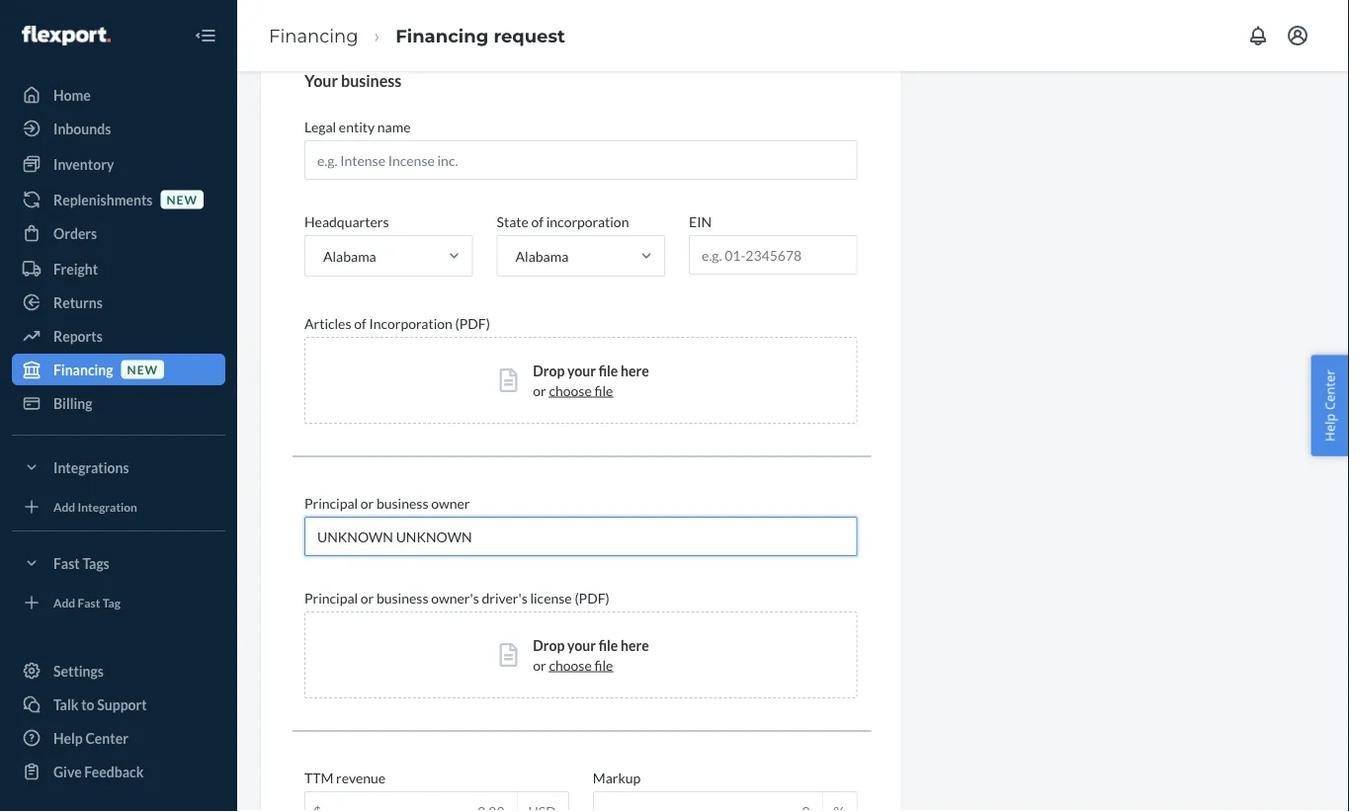 Task type: describe. For each thing, give the bounding box(es) containing it.
new for replenishments
[[166, 192, 198, 206]]

revenue
[[336, 770, 386, 786]]

legal
[[304, 118, 336, 135]]

your
[[304, 71, 338, 90]]

reports
[[53, 328, 103, 344]]

entity
[[339, 118, 375, 135]]

0 horizontal spatial financing
[[53, 361, 113, 378]]

add for add integration
[[53, 500, 75, 514]]

freight
[[53, 260, 98, 277]]

talk
[[53, 696, 79, 713]]

orders link
[[12, 217, 225, 249]]

here for articles of incorporation (pdf)
[[621, 362, 649, 379]]

alabama for state of incorporation
[[515, 248, 569, 264]]

articles
[[304, 315, 351, 332]]

help inside 'button'
[[1321, 414, 1339, 442]]

0.00 text field
[[305, 793, 517, 811]]

your for articles of incorporation (pdf)
[[567, 362, 596, 379]]

principal for principal or business owner
[[304, 495, 358, 512]]

close navigation image
[[194, 24, 217, 47]]

open account menu image
[[1286, 24, 1310, 47]]

request
[[494, 25, 565, 46]]

principal for principal or business owner's driver's license (pdf)
[[304, 590, 358, 606]]

0 text field
[[594, 793, 822, 811]]

settings
[[53, 663, 104, 679]]

or left 'owner'
[[361, 495, 374, 512]]

markup
[[593, 770, 641, 786]]

help inside help center link
[[53, 730, 83, 747]]

give feedback button
[[12, 756, 225, 788]]

Owner's full name field
[[304, 517, 857, 557]]

new for financing
[[127, 362, 158, 376]]

help center button
[[1311, 355, 1349, 456]]

file alt image
[[499, 369, 517, 392]]

name
[[377, 118, 411, 135]]

give
[[53, 763, 82, 780]]

fast tags button
[[12, 548, 225, 579]]

give feedback
[[53, 763, 144, 780]]

1 vertical spatial fast
[[78, 595, 100, 610]]

license
[[530, 590, 572, 606]]

principal or business owner's driver's license (pdf)
[[304, 590, 610, 606]]

ttm
[[304, 770, 333, 786]]

business for owner
[[376, 495, 428, 512]]

reports link
[[12, 320, 225, 352]]

fast tags
[[53, 555, 109, 572]]

file alt image
[[499, 643, 517, 667]]

owner
[[431, 495, 470, 512]]

financing link
[[269, 25, 358, 46]]

add integration link
[[12, 491, 225, 523]]

e.g. Intense Incense inc. field
[[304, 140, 857, 180]]

or right file alt image
[[533, 382, 546, 399]]

home link
[[12, 79, 225, 111]]

alabama for headquarters
[[323, 248, 376, 264]]

drop your file here or choose file for articles of incorporation (pdf)
[[533, 362, 649, 399]]

add for add fast tag
[[53, 595, 75, 610]]

inventory
[[53, 156, 114, 172]]

talk to support
[[53, 696, 147, 713]]

tag
[[103, 595, 120, 610]]



Task type: locate. For each thing, give the bounding box(es) containing it.
0 vertical spatial (pdf)
[[455, 315, 490, 332]]

breadcrumbs navigation
[[253, 7, 581, 64]]

tags
[[82, 555, 109, 572]]

2 here from the top
[[621, 637, 649, 654]]

1 horizontal spatial help center
[[1321, 370, 1339, 442]]

1 horizontal spatial (pdf)
[[575, 590, 610, 606]]

(pdf)
[[455, 315, 490, 332], [575, 590, 610, 606]]

your for principal or business owner's driver's license (pdf)
[[567, 637, 596, 654]]

drop your file here or choose file for principal or business owner's driver's license (pdf)
[[533, 637, 649, 674]]

drop for principal or business owner's driver's license (pdf)
[[533, 637, 565, 654]]

drop right file alt icon
[[533, 637, 565, 654]]

0 horizontal spatial help
[[53, 730, 83, 747]]

1 horizontal spatial new
[[166, 192, 198, 206]]

1 vertical spatial new
[[127, 362, 158, 376]]

1 vertical spatial (pdf)
[[575, 590, 610, 606]]

0 vertical spatial new
[[166, 192, 198, 206]]

here
[[621, 362, 649, 379], [621, 637, 649, 654]]

help
[[1321, 414, 1339, 442], [53, 730, 83, 747]]

add integration
[[53, 500, 137, 514]]

1 vertical spatial center
[[85, 730, 128, 747]]

financing left request
[[396, 25, 489, 46]]

0 vertical spatial help
[[1321, 414, 1339, 442]]

0 vertical spatial add
[[53, 500, 75, 514]]

orders
[[53, 225, 97, 242]]

add inside add integration link
[[53, 500, 75, 514]]

1 vertical spatial drop
[[533, 637, 565, 654]]

your down "license"
[[567, 637, 596, 654]]

support
[[97, 696, 147, 713]]

alabama down headquarters
[[323, 248, 376, 264]]

financing down reports
[[53, 361, 113, 378]]

center inside 'button'
[[1321, 370, 1339, 410]]

1 horizontal spatial alabama
[[515, 248, 569, 264]]

ttm revenue
[[304, 770, 386, 786]]

0 vertical spatial your
[[567, 362, 596, 379]]

add fast tag link
[[12, 587, 225, 619]]

1 vertical spatial your
[[567, 637, 596, 654]]

0 vertical spatial center
[[1321, 370, 1339, 410]]

1 horizontal spatial center
[[1321, 370, 1339, 410]]

help center
[[1321, 370, 1339, 442], [53, 730, 128, 747]]

1 horizontal spatial help
[[1321, 414, 1339, 442]]

1 your from the top
[[567, 362, 596, 379]]

replenishments
[[53, 191, 153, 208]]

1 vertical spatial add
[[53, 595, 75, 610]]

(pdf) right "license"
[[575, 590, 610, 606]]

here for principal or business owner's driver's license (pdf)
[[621, 637, 649, 654]]

2 drop from the top
[[533, 637, 565, 654]]

(pdf) right incorporation
[[455, 315, 490, 332]]

principal or business owner
[[304, 495, 470, 512]]

1 horizontal spatial of
[[531, 213, 544, 230]]

help center inside the help center 'button'
[[1321, 370, 1339, 442]]

financing for financing link at the top
[[269, 25, 358, 46]]

integration
[[78, 500, 137, 514]]

0 vertical spatial drop
[[533, 362, 565, 379]]

incorporation
[[369, 315, 452, 332]]

financing up your
[[269, 25, 358, 46]]

of for articles
[[354, 315, 366, 332]]

e.g. 01-2345678 text field
[[690, 236, 856, 274]]

fast inside dropdown button
[[53, 555, 80, 572]]

or right file alt icon
[[533, 657, 546, 674]]

1 alabama from the left
[[323, 248, 376, 264]]

feedback
[[84, 763, 144, 780]]

0 vertical spatial here
[[621, 362, 649, 379]]

0 vertical spatial help center
[[1321, 370, 1339, 442]]

1 vertical spatial business
[[376, 495, 428, 512]]

returns
[[53, 294, 103, 311]]

financing
[[269, 25, 358, 46], [396, 25, 489, 46], [53, 361, 113, 378]]

to
[[81, 696, 94, 713]]

state of incorporation
[[497, 213, 629, 230]]

drop for articles of incorporation (pdf)
[[533, 362, 565, 379]]

add left integration
[[53, 500, 75, 514]]

business for owner's
[[376, 590, 428, 606]]

billing
[[53, 395, 92, 412]]

choose right file alt icon
[[549, 657, 592, 674]]

financing request link
[[396, 25, 565, 46]]

settings link
[[12, 655, 225, 687]]

choose for principal or business owner's driver's license (pdf)
[[549, 657, 592, 674]]

ein
[[689, 213, 712, 230]]

1 principal from the top
[[304, 495, 358, 512]]

or
[[533, 382, 546, 399], [361, 495, 374, 512], [361, 590, 374, 606], [533, 657, 546, 674]]

2 vertical spatial business
[[376, 590, 428, 606]]

1 vertical spatial choose
[[549, 657, 592, 674]]

0 horizontal spatial alabama
[[323, 248, 376, 264]]

2 add from the top
[[53, 595, 75, 610]]

help center link
[[12, 722, 225, 754]]

2 principal from the top
[[304, 590, 358, 606]]

new
[[166, 192, 198, 206], [127, 362, 158, 376]]

integrations button
[[12, 452, 225, 483]]

state
[[497, 213, 529, 230]]

1 vertical spatial of
[[354, 315, 366, 332]]

your right file alt image
[[567, 362, 596, 379]]

principal
[[304, 495, 358, 512], [304, 590, 358, 606]]

integrations
[[53, 459, 129, 476]]

2 drop your file here or choose file from the top
[[533, 637, 649, 674]]

alabama
[[323, 248, 376, 264], [515, 248, 569, 264]]

0 vertical spatial choose
[[549, 382, 592, 399]]

1 choose from the top
[[549, 382, 592, 399]]

2 choose from the top
[[549, 657, 592, 674]]

open notifications image
[[1246, 24, 1270, 47]]

home
[[53, 86, 91, 103]]

1 vertical spatial principal
[[304, 590, 358, 606]]

add
[[53, 500, 75, 514], [53, 595, 75, 610]]

0 vertical spatial of
[[531, 213, 544, 230]]

legal entity name
[[304, 118, 411, 135]]

of
[[531, 213, 544, 230], [354, 315, 366, 332]]

1 drop your file here or choose file from the top
[[533, 362, 649, 399]]

1 horizontal spatial financing
[[269, 25, 358, 46]]

2 your from the top
[[567, 637, 596, 654]]

owner's
[[431, 590, 479, 606]]

0 vertical spatial principal
[[304, 495, 358, 512]]

alabama down state of incorporation
[[515, 248, 569, 264]]

add down fast tags
[[53, 595, 75, 610]]

choose for articles of incorporation (pdf)
[[549, 382, 592, 399]]

talk to support button
[[12, 689, 225, 721]]

billing link
[[12, 387, 225, 419]]

inbounds
[[53, 120, 111, 137]]

headquarters
[[304, 213, 389, 230]]

1 here from the top
[[621, 362, 649, 379]]

1 vertical spatial help center
[[53, 730, 128, 747]]

drop your file here or choose file down "license"
[[533, 637, 649, 674]]

financing request
[[396, 25, 565, 46]]

file
[[599, 362, 618, 379], [594, 382, 613, 399], [599, 637, 618, 654], [594, 657, 613, 674]]

drop your file here or choose file right file alt image
[[533, 362, 649, 399]]

drop
[[533, 362, 565, 379], [533, 637, 565, 654]]

financing for financing request
[[396, 25, 489, 46]]

1 drop from the top
[[533, 362, 565, 379]]

returns link
[[12, 287, 225, 318]]

inbounds link
[[12, 113, 225, 144]]

your
[[567, 362, 596, 379], [567, 637, 596, 654]]

fast left tag in the bottom of the page
[[78, 595, 100, 610]]

1 vertical spatial drop your file here or choose file
[[533, 637, 649, 674]]

help center inside help center link
[[53, 730, 128, 747]]

of for state
[[531, 213, 544, 230]]

choose right file alt image
[[549, 382, 592, 399]]

articles of incorporation (pdf)
[[304, 315, 490, 332]]

drop right file alt image
[[533, 362, 565, 379]]

0 vertical spatial drop your file here or choose file
[[533, 362, 649, 399]]

2 alabama from the left
[[515, 248, 569, 264]]

drop your file here or choose file
[[533, 362, 649, 399], [533, 637, 649, 674]]

center
[[1321, 370, 1339, 410], [85, 730, 128, 747]]

0 vertical spatial business
[[341, 71, 401, 90]]

add inside add fast tag link
[[53, 595, 75, 610]]

of right the state at top
[[531, 213, 544, 230]]

2 horizontal spatial financing
[[396, 25, 489, 46]]

or left owner's
[[361, 590, 374, 606]]

new down reports link
[[127, 362, 158, 376]]

0 horizontal spatial center
[[85, 730, 128, 747]]

choose
[[549, 382, 592, 399], [549, 657, 592, 674]]

0 horizontal spatial of
[[354, 315, 366, 332]]

inventory link
[[12, 148, 225, 180]]

your business
[[304, 71, 401, 90]]

flexport logo image
[[22, 26, 111, 45]]

0 vertical spatial fast
[[53, 555, 80, 572]]

1 vertical spatial help
[[53, 730, 83, 747]]

incorporation
[[546, 213, 629, 230]]

business left owner's
[[376, 590, 428, 606]]

fast
[[53, 555, 80, 572], [78, 595, 100, 610]]

fast left tags
[[53, 555, 80, 572]]

0 horizontal spatial new
[[127, 362, 158, 376]]

business up the legal entity name
[[341, 71, 401, 90]]

driver's
[[482, 590, 528, 606]]

new up "orders" link
[[166, 192, 198, 206]]

freight link
[[12, 253, 225, 285]]

1 vertical spatial here
[[621, 637, 649, 654]]

business
[[341, 71, 401, 90], [376, 495, 428, 512], [376, 590, 428, 606]]

of right articles
[[354, 315, 366, 332]]

business left 'owner'
[[376, 495, 428, 512]]

0 horizontal spatial help center
[[53, 730, 128, 747]]

1 add from the top
[[53, 500, 75, 514]]

0 horizontal spatial (pdf)
[[455, 315, 490, 332]]

add fast tag
[[53, 595, 120, 610]]



Task type: vqa. For each thing, say whether or not it's contained in the screenshot.
GIVE FEEDBACK button
yes



